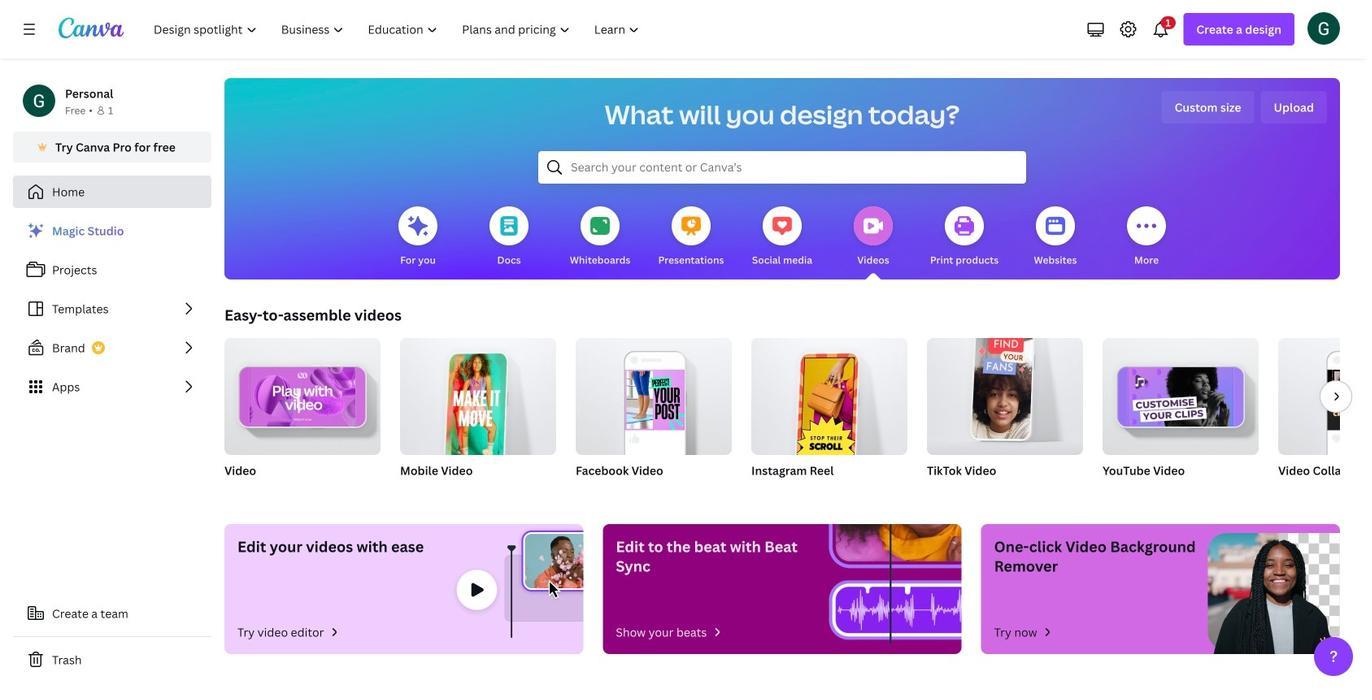 Task type: locate. For each thing, give the bounding box(es) containing it.
None search field
[[538, 151, 1026, 184]]

group
[[927, 329, 1083, 499], [927, 329, 1083, 455], [224, 332, 381, 499], [224, 332, 381, 455], [400, 332, 556, 499], [400, 332, 556, 465], [576, 332, 732, 499], [576, 332, 732, 455], [752, 332, 908, 499], [752, 332, 908, 465], [1103, 338, 1259, 499], [1279, 338, 1366, 499]]

greg robinson image
[[1308, 12, 1340, 45]]

Search search field
[[571, 152, 994, 183]]

list
[[13, 215, 211, 403]]



Task type: describe. For each thing, give the bounding box(es) containing it.
top level navigation element
[[143, 13, 653, 46]]



Task type: vqa. For each thing, say whether or not it's contained in the screenshot.
the like
no



